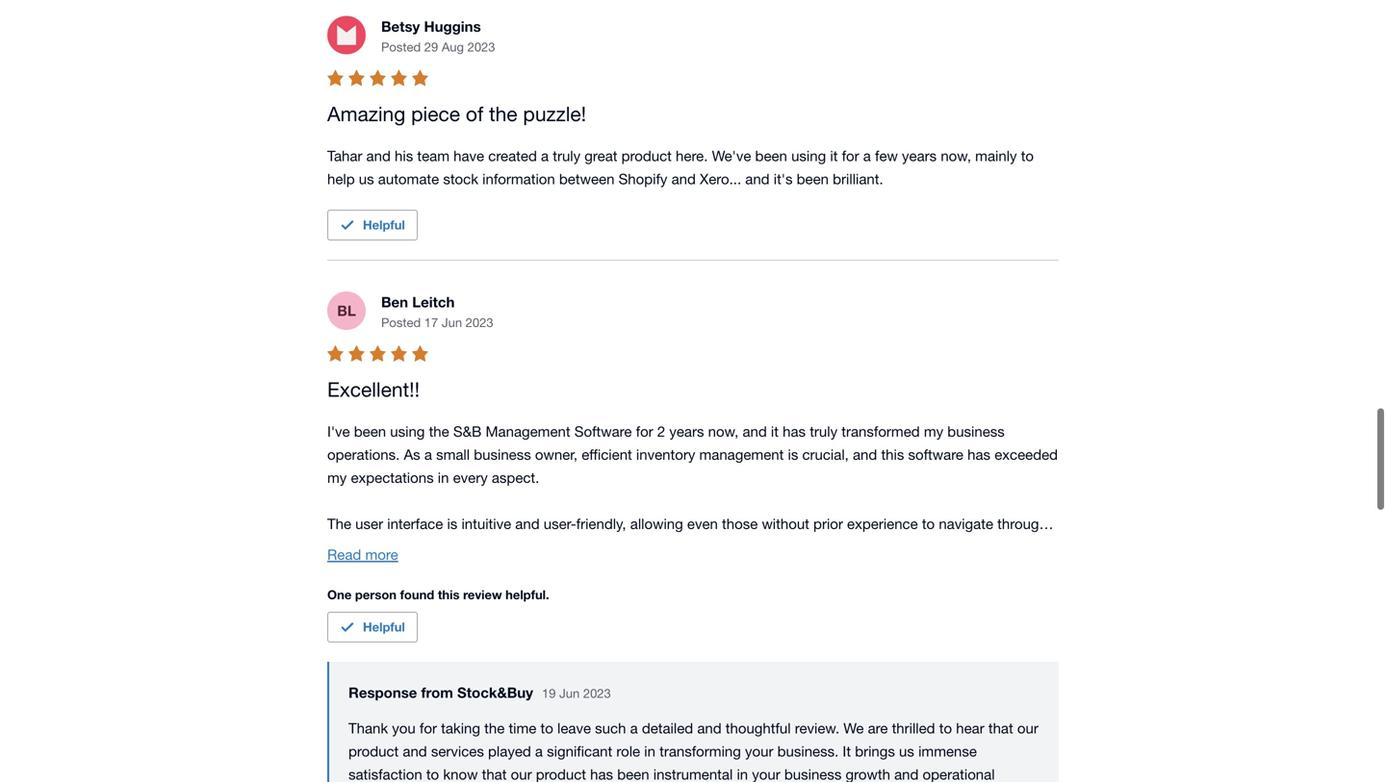 Task type: describe. For each thing, give the bounding box(es) containing it.
from
[[421, 684, 453, 702]]

2 helpful button from the top
[[327, 612, 418, 643]]

jun for stock&buy
[[559, 686, 580, 701]]

1 helpful from the top
[[363, 218, 405, 233]]

his
[[395, 147, 413, 164]]

amazing piece of the puzzle!
[[327, 102, 586, 126]]

of
[[466, 102, 483, 126]]

helpful.
[[505, 588, 549, 603]]

1 vertical spatial been
[[797, 170, 829, 187]]

played
[[488, 743, 531, 760]]

product inside tahar and his team have created a truly great product here. we've been using it for a few years now, mainly to help us automate stock information between shopify and xero... and it's been brilliant.
[[621, 147, 672, 164]]

are
[[868, 720, 888, 737]]

ben leitch posted 17 jun 2023
[[381, 294, 493, 330]]

immense
[[918, 743, 977, 760]]

huggins
[[424, 18, 481, 35]]

more
[[365, 546, 398, 563]]

know
[[443, 766, 478, 783]]

a down time in the bottom left of the page
[[535, 743, 543, 760]]

one person found this review helpful.
[[327, 588, 549, 603]]

excellent!!
[[327, 378, 420, 401]]

detailed
[[642, 720, 693, 737]]

hear
[[956, 720, 984, 737]]

bl
[[337, 302, 356, 320]]

and right the 'growth'
[[894, 766, 919, 783]]

read more
[[327, 546, 398, 563]]

review.
[[795, 720, 840, 737]]

amazing
[[327, 102, 406, 126]]

response
[[348, 684, 417, 702]]

1 vertical spatial product
[[348, 743, 399, 760]]

business
[[784, 766, 842, 783]]

created
[[488, 147, 537, 164]]

it
[[830, 147, 838, 164]]

thank
[[348, 720, 388, 737]]

tahar
[[327, 147, 362, 164]]

0 vertical spatial that
[[988, 720, 1013, 737]]

has
[[590, 766, 613, 783]]

information
[[482, 170, 555, 187]]

stock&buy
[[457, 684, 533, 702]]

thrilled
[[892, 720, 935, 737]]

satisfaction
[[348, 766, 422, 783]]

1 horizontal spatial been
[[755, 147, 787, 164]]

to right time in the bottom left of the page
[[540, 720, 553, 737]]

and down "here." at the top of the page
[[671, 170, 696, 187]]

role
[[616, 743, 640, 760]]

0 vertical spatial the
[[489, 102, 517, 126]]

betsy huggins posted 29 aug 2023
[[381, 18, 495, 54]]

shopify
[[619, 170, 667, 187]]

a right such
[[630, 720, 638, 737]]

piece
[[411, 102, 460, 126]]

brings
[[855, 743, 895, 760]]

read
[[327, 546, 361, 563]]

1 vertical spatial that
[[482, 766, 507, 783]]

the inside thank you for taking the time to leave such a detailed and thoughtful review. we are thrilled to hear that our product and services played a significant role in transforming your business. it brings us immense satisfaction to know that our product has been instrumental in your business growth and operation
[[484, 720, 505, 737]]

and down you
[[403, 743, 427, 760]]

to left know at the left of the page
[[426, 766, 439, 783]]

thoughtful
[[726, 720, 791, 737]]

help
[[327, 170, 355, 187]]

us inside tahar and his team have created a truly great product here. we've been using it for a few years now, mainly to help us automate stock information between shopify and xero... and it's been brilliant.
[[359, 170, 374, 187]]

we've
[[712, 147, 751, 164]]

1 vertical spatial in
[[737, 766, 748, 783]]

review
[[463, 588, 502, 603]]

posted for amazing piece of the puzzle!
[[381, 40, 421, 54]]

xero...
[[700, 170, 741, 187]]

betsy
[[381, 18, 420, 35]]

stock
[[443, 170, 478, 187]]

truly
[[553, 147, 581, 164]]

1 horizontal spatial product
[[536, 766, 586, 783]]

few
[[875, 147, 898, 164]]

services
[[431, 743, 484, 760]]

0 vertical spatial your
[[745, 743, 773, 760]]

2023 for amazing piece of the puzzle!
[[467, 40, 495, 54]]



Task type: locate. For each thing, give the bounding box(es) containing it.
1 vertical spatial 2023
[[466, 315, 493, 330]]

us down thrilled
[[899, 743, 914, 760]]

growth
[[846, 766, 890, 783]]

0 vertical spatial helpful
[[363, 218, 405, 233]]

tahar and his team have created a truly great product here. we've been using it for a few years now, mainly to help us automate stock information between shopify and xero... and it's been brilliant.
[[327, 147, 1038, 187]]

here.
[[676, 147, 708, 164]]

a left truly
[[541, 147, 549, 164]]

in
[[644, 743, 655, 760], [737, 766, 748, 783]]

2023 inside "betsy huggins posted 29 aug 2023"
[[467, 40, 495, 54]]

read more button
[[327, 543, 398, 567]]

have
[[454, 147, 484, 164]]

1 posted from the top
[[381, 40, 421, 54]]

0 vertical spatial helpful button
[[327, 210, 418, 241]]

to
[[1021, 147, 1034, 164], [540, 720, 553, 737], [939, 720, 952, 737], [426, 766, 439, 783]]

us
[[359, 170, 374, 187], [899, 743, 914, 760]]

2023 inside response from stock&buy 19 jun 2023
[[583, 686, 611, 701]]

2 vertical spatial product
[[536, 766, 586, 783]]

product down significant
[[536, 766, 586, 783]]

significant
[[547, 743, 612, 760]]

been
[[755, 147, 787, 164], [797, 170, 829, 187], [617, 766, 649, 783]]

one
[[327, 588, 352, 603]]

in right role
[[644, 743, 655, 760]]

1 horizontal spatial our
[[1017, 720, 1038, 737]]

2023 right aug
[[467, 40, 495, 54]]

brilliant.
[[833, 170, 883, 187]]

aug
[[442, 40, 464, 54]]

jun right 19
[[559, 686, 580, 701]]

us right help
[[359, 170, 374, 187]]

a
[[541, 147, 549, 164], [863, 147, 871, 164], [630, 720, 638, 737], [535, 743, 543, 760]]

1 vertical spatial our
[[511, 766, 532, 783]]

time
[[509, 720, 536, 737]]

ben
[[381, 294, 408, 311]]

0 vertical spatial in
[[644, 743, 655, 760]]

jun inside ben leitch posted 17 jun 2023
[[442, 315, 462, 330]]

such
[[595, 720, 626, 737]]

19
[[542, 686, 556, 701]]

puzzle!
[[523, 102, 586, 126]]

0 vertical spatial jun
[[442, 315, 462, 330]]

for inside thank you for taking the time to leave such a detailed and thoughtful review. we are thrilled to hear that our product and services played a significant role in transforming your business. it brings us immense satisfaction to know that our product has been instrumental in your business growth and operation
[[420, 720, 437, 737]]

the up played
[[484, 720, 505, 737]]

transforming
[[659, 743, 741, 760]]

for right you
[[420, 720, 437, 737]]

helpful button down person
[[327, 612, 418, 643]]

2 vertical spatial been
[[617, 766, 649, 783]]

0 vertical spatial been
[[755, 147, 787, 164]]

it's
[[774, 170, 793, 187]]

helpful
[[363, 218, 405, 233], [363, 620, 405, 635]]

jun right 17
[[442, 315, 462, 330]]

that right hear
[[988, 720, 1013, 737]]

posted down betsy
[[381, 40, 421, 54]]

been down using
[[797, 170, 829, 187]]

found
[[400, 588, 434, 603]]

helpful down automate
[[363, 218, 405, 233]]

jun inside response from stock&buy 19 jun 2023
[[559, 686, 580, 701]]

2023 inside ben leitch posted 17 jun 2023
[[466, 315, 493, 330]]

2023 right 17
[[466, 315, 493, 330]]

to right the mainly
[[1021, 147, 1034, 164]]

great
[[585, 147, 617, 164]]

2 posted from the top
[[381, 315, 421, 330]]

for
[[842, 147, 859, 164], [420, 720, 437, 737]]

our right hear
[[1017, 720, 1038, 737]]

it
[[843, 743, 851, 760]]

1 vertical spatial helpful
[[363, 620, 405, 635]]

1 horizontal spatial jun
[[559, 686, 580, 701]]

1 horizontal spatial for
[[842, 147, 859, 164]]

1 vertical spatial your
[[752, 766, 780, 783]]

helpful button down help
[[327, 210, 418, 241]]

2 helpful from the top
[[363, 620, 405, 635]]

0 vertical spatial product
[[621, 147, 672, 164]]

years
[[902, 147, 937, 164]]

to inside tahar and his team have created a truly great product here. we've been using it for a few years now, mainly to help us automate stock information between shopify and xero... and it's been brilliant.
[[1021, 147, 1034, 164]]

0 horizontal spatial product
[[348, 743, 399, 760]]

2023
[[467, 40, 495, 54], [466, 315, 493, 330], [583, 686, 611, 701]]

0 horizontal spatial jun
[[442, 315, 462, 330]]

posted for excellent!!
[[381, 315, 421, 330]]

0 horizontal spatial in
[[644, 743, 655, 760]]

and up transforming
[[697, 720, 722, 737]]

helpful button
[[327, 210, 418, 241], [327, 612, 418, 643]]

and
[[366, 147, 391, 164], [671, 170, 696, 187], [745, 170, 770, 187], [697, 720, 722, 737], [403, 743, 427, 760], [894, 766, 919, 783]]

1 vertical spatial for
[[420, 720, 437, 737]]

0 vertical spatial for
[[842, 147, 859, 164]]

helpful down person
[[363, 620, 405, 635]]

1 helpful button from the top
[[327, 210, 418, 241]]

2 horizontal spatial been
[[797, 170, 829, 187]]

between
[[559, 170, 615, 187]]

1 horizontal spatial in
[[737, 766, 748, 783]]

been up the it's
[[755, 147, 787, 164]]

and left his
[[366, 147, 391, 164]]

business.
[[777, 743, 839, 760]]

the right of at the top
[[489, 102, 517, 126]]

using
[[791, 147, 826, 164]]

person
[[355, 588, 397, 603]]

0 vertical spatial our
[[1017, 720, 1038, 737]]

our down played
[[511, 766, 532, 783]]

been inside thank you for taking the time to leave such a detailed and thoughtful review. we are thrilled to hear that our product and services played a significant role in transforming your business. it brings us immense satisfaction to know that our product has been instrumental in your business growth and operation
[[617, 766, 649, 783]]

to up immense at the right
[[939, 720, 952, 737]]

mainly
[[975, 147, 1017, 164]]

for inside tahar and his team have created a truly great product here. we've been using it for a few years now, mainly to help us automate stock information between shopify and xero... and it's been brilliant.
[[842, 147, 859, 164]]

0 horizontal spatial that
[[482, 766, 507, 783]]

and left the it's
[[745, 170, 770, 187]]

posted down ben
[[381, 315, 421, 330]]

us inside thank you for taking the time to leave such a detailed and thoughtful review. we are thrilled to hear that our product and services played a significant role in transforming your business. it brings us immense satisfaction to know that our product has been instrumental in your business growth and operation
[[899, 743, 914, 760]]

that down played
[[482, 766, 507, 783]]

2023 for excellent!!
[[466, 315, 493, 330]]

posted
[[381, 40, 421, 54], [381, 315, 421, 330]]

17
[[424, 315, 438, 330]]

posted inside "betsy huggins posted 29 aug 2023"
[[381, 40, 421, 54]]

1 vertical spatial posted
[[381, 315, 421, 330]]

product
[[621, 147, 672, 164], [348, 743, 399, 760], [536, 766, 586, 783]]

1 vertical spatial the
[[484, 720, 505, 737]]

29
[[424, 40, 438, 54]]

2 vertical spatial 2023
[[583, 686, 611, 701]]

automate
[[378, 170, 439, 187]]

0 horizontal spatial our
[[511, 766, 532, 783]]

1 horizontal spatial that
[[988, 720, 1013, 737]]

2 horizontal spatial product
[[621, 147, 672, 164]]

posted inside ben leitch posted 17 jun 2023
[[381, 315, 421, 330]]

0 horizontal spatial been
[[617, 766, 649, 783]]

1 vertical spatial helpful button
[[327, 612, 418, 643]]

0 vertical spatial posted
[[381, 40, 421, 54]]

product up shopify
[[621, 147, 672, 164]]

jun for posted
[[442, 315, 462, 330]]

product down thank
[[348, 743, 399, 760]]

that
[[988, 720, 1013, 737], [482, 766, 507, 783]]

team
[[417, 147, 450, 164]]

1 horizontal spatial us
[[899, 743, 914, 760]]

taking
[[441, 720, 480, 737]]

0 horizontal spatial for
[[420, 720, 437, 737]]

0 vertical spatial 2023
[[467, 40, 495, 54]]

our
[[1017, 720, 1038, 737], [511, 766, 532, 783]]

this
[[438, 588, 460, 603]]

instrumental
[[653, 766, 733, 783]]

0 horizontal spatial us
[[359, 170, 374, 187]]

now,
[[941, 147, 971, 164]]

1 vertical spatial us
[[899, 743, 914, 760]]

in down transforming
[[737, 766, 748, 783]]

leave
[[557, 720, 591, 737]]

response from stock&buy 19 jun 2023
[[348, 684, 611, 702]]

we
[[844, 720, 864, 737]]

thank you for taking the time to leave such a detailed and thoughtful review. we are thrilled to hear that our product and services played a significant role in transforming your business. it brings us immense satisfaction to know that our product has been instrumental in your business growth and operation
[[348, 720, 1042, 783]]

leitch
[[412, 294, 455, 311]]

been down role
[[617, 766, 649, 783]]

a left few
[[863, 147, 871, 164]]

you
[[392, 720, 416, 737]]

for right it
[[842, 147, 859, 164]]

0 vertical spatial us
[[359, 170, 374, 187]]

jun
[[442, 315, 462, 330], [559, 686, 580, 701]]

1 vertical spatial jun
[[559, 686, 580, 701]]

2023 up such
[[583, 686, 611, 701]]

the
[[489, 102, 517, 126], [484, 720, 505, 737]]



Task type: vqa. For each thing, say whether or not it's contained in the screenshot.
detailed
yes



